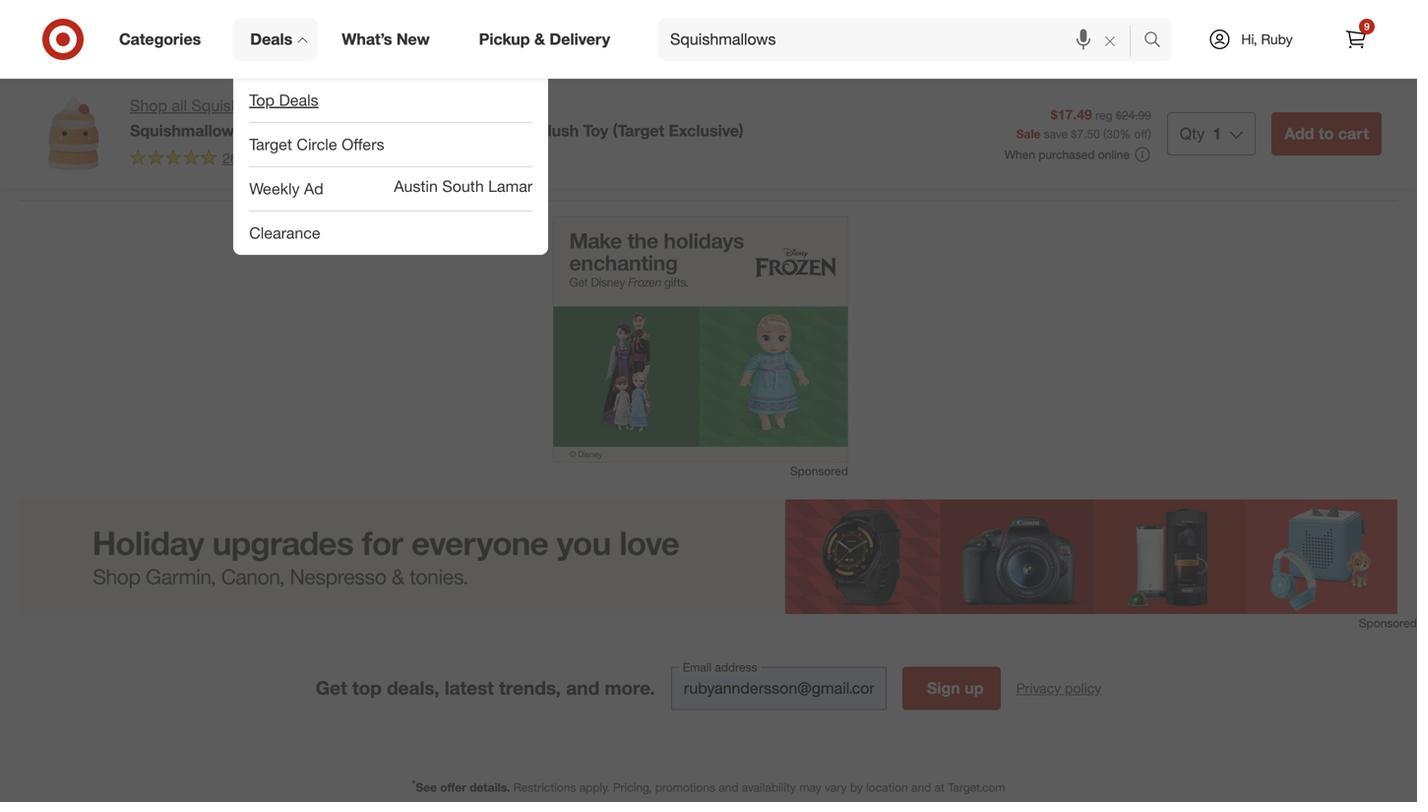 Task type: describe. For each thing, give the bounding box(es) containing it.
up
[[965, 679, 984, 698]]

privacy
[[1017, 680, 1062, 697]]

policy
[[1065, 680, 1102, 697]]

and inside region
[[197, 169, 221, 186]]

deals,
[[387, 677, 440, 700]]

clearance
[[249, 224, 321, 243]]

store
[[370, 169, 401, 186]]

16"
[[247, 121, 272, 140]]

shop all squishmallows squishmallows 16" sawtelle the strawberry pancakes plush toy (target exclusive)
[[130, 96, 744, 140]]

search button
[[1135, 18, 1183, 65]]

0 horizontal spatial sponsored
[[790, 464, 849, 479]]

$17.49
[[1051, 106, 1093, 123]]

1 vertical spatial advertisement region
[[0, 499, 1418, 615]]

267
[[223, 150, 246, 167]]

new
[[397, 30, 430, 49]]

restrictions
[[514, 780, 576, 795]]

top deals link
[[234, 79, 549, 122]]

location
[[867, 780, 909, 795]]

9 link
[[1335, 18, 1378, 61]]

styles
[[158, 169, 194, 186]]

sawtelle
[[276, 121, 340, 140]]

what's new link
[[325, 18, 455, 61]]

toy
[[584, 121, 609, 140]]

strawberry
[[373, 121, 456, 140]]

*
[[412, 778, 416, 790]]

top deals
[[249, 91, 319, 110]]

target
[[249, 135, 292, 154]]

delivery
[[550, 30, 610, 49]]

promotions
[[656, 780, 716, 795]]

at inside * see offer details. restrictions apply. pricing, promotions and availability may vary by location and at target.com
[[935, 780, 945, 795]]

add to cart button
[[1272, 112, 1382, 156]]

match
[[548, 169, 586, 186]]

the
[[344, 121, 368, 140]]

trends,
[[499, 677, 561, 700]]

off
[[1135, 126, 1149, 141]]

8
[[705, 28, 712, 43]]

vary inside * see offer details. restrictions apply. pricing, promotions and availability may vary by location and at target.com
[[825, 780, 847, 795]]

* see offer details. restrictions apply. pricing, promotions and availability may vary by location and at target.com
[[412, 778, 1006, 795]]

availability inside region
[[224, 169, 288, 186]]

privacy policy
[[1017, 680, 1102, 697]]

online.
[[417, 169, 457, 186]]

what's
[[342, 30, 392, 49]]

$17.49 reg $24.99 sale save $ 7.50 ( 30 % off )
[[1017, 106, 1152, 141]]

ad
[[304, 179, 324, 198]]

all
[[172, 96, 187, 115]]

0 vertical spatial squishmallows
[[192, 96, 297, 115]]

%
[[1120, 126, 1131, 141]]

target circle offers link
[[234, 123, 549, 166]]

weekly ad
[[249, 179, 324, 198]]

0 horizontal spatial at
[[319, 150, 332, 167]]

sign
[[928, 679, 961, 698]]

see inside * see offer details. restrictions apply. pricing, promotions and availability may vary by location and at target.com
[[416, 780, 437, 795]]

267 link
[[130, 149, 265, 171]]

online
[[1099, 147, 1130, 162]]

more.
[[605, 677, 656, 700]]

by inside region
[[351, 169, 366, 186]]

purchased
[[1039, 147, 1095, 162]]

may inside * see offer details. restrictions apply. pricing, promotions and availability may vary by location and at target.com
[[800, 780, 822, 795]]

prices, promotions, styles and availability may vary by store & online. see our price match guarantee
[[35, 169, 652, 186]]

1 vertical spatial deals
[[279, 91, 319, 110]]

categories link
[[102, 18, 226, 61]]

lamar
[[489, 177, 533, 196]]

ruby
[[1262, 31, 1293, 48]]

1 vertical spatial squishmallows
[[130, 121, 243, 140]]

offer
[[440, 780, 467, 795]]

get top deals, latest trends, and more.
[[316, 677, 656, 700]]

search
[[1135, 32, 1183, 51]]

1 vertical spatial sponsored
[[1360, 616, 1418, 630]]

load 8 more
[[676, 28, 742, 43]]

pancakes
[[460, 121, 533, 140]]

apply.
[[580, 780, 610, 795]]

add to cart
[[1285, 124, 1370, 143]]

get
[[316, 677, 347, 700]]

to
[[1319, 124, 1334, 143]]

price
[[513, 169, 544, 186]]



Task type: locate. For each thing, give the bounding box(es) containing it.
0 vertical spatial availability
[[224, 169, 288, 186]]

0 vertical spatial advertisement region
[[553, 217, 849, 463]]

& right pickup
[[535, 30, 545, 49]]

What can we help you find? suggestions appear below search field
[[659, 18, 1149, 61]]

availability
[[224, 169, 288, 186], [742, 780, 796, 795]]

vary down only at
[[321, 169, 347, 186]]

load
[[676, 28, 702, 43]]

and right the location
[[912, 780, 932, 795]]

pickup & delivery link
[[462, 18, 635, 61]]

0 vertical spatial by
[[351, 169, 366, 186]]

(target
[[613, 121, 665, 140]]

$24.99
[[1117, 108, 1152, 123]]

squishmallows down all
[[130, 121, 243, 140]]

categories
[[119, 30, 201, 49]]

at right only
[[319, 150, 332, 167]]

circle
[[297, 135, 337, 154]]

see inside region
[[461, 169, 485, 186]]

see left 'our'
[[461, 169, 485, 186]]

0 vertical spatial deals
[[250, 30, 293, 49]]

more
[[715, 28, 742, 43]]

pickup & delivery
[[479, 30, 610, 49]]

offers
[[342, 135, 385, 154]]

prices,
[[35, 169, 77, 186]]

shop
[[130, 96, 167, 115]]

sign up button
[[903, 667, 1001, 710]]

our
[[489, 169, 509, 186]]

sponsored
[[790, 464, 849, 479], [1360, 616, 1418, 630]]

0 vertical spatial &
[[535, 30, 545, 49]]

1 vertical spatial by
[[851, 780, 863, 795]]

0 vertical spatial vary
[[321, 169, 347, 186]]

plush
[[537, 121, 579, 140]]

sale
[[1017, 126, 1041, 141]]

and left more.
[[566, 677, 600, 700]]

region
[[20, 0, 1398, 499]]

0 horizontal spatial may
[[292, 169, 318, 186]]

image of squishmallows 16" sawtelle the strawberry pancakes plush toy (target exclusive) image
[[35, 95, 114, 173]]

see
[[461, 169, 485, 186], [416, 780, 437, 795]]

only
[[286, 150, 316, 167]]

cart
[[1339, 124, 1370, 143]]

price match guarantee link
[[513, 169, 652, 186]]

0 horizontal spatial &
[[405, 169, 413, 186]]

1 vertical spatial at
[[935, 780, 945, 795]]

clearance link
[[234, 212, 549, 255]]

hi,
[[1242, 31, 1258, 48]]

$
[[1072, 126, 1078, 141]]

(
[[1104, 126, 1107, 141]]

sign up
[[928, 679, 984, 698]]

deals link
[[234, 18, 317, 61]]

availability right 'promotions'
[[742, 780, 796, 795]]

weekly
[[249, 179, 300, 198]]

1 horizontal spatial at
[[935, 780, 945, 795]]

deals
[[250, 30, 293, 49], [279, 91, 319, 110]]

and right styles
[[197, 169, 221, 186]]

1 vertical spatial availability
[[742, 780, 796, 795]]

& inside region
[[405, 169, 413, 186]]

1 vertical spatial see
[[416, 780, 437, 795]]

south
[[442, 177, 484, 196]]

0 vertical spatial sponsored
[[790, 464, 849, 479]]

advertisement region
[[553, 217, 849, 463], [0, 499, 1418, 615]]

pricing,
[[613, 780, 652, 795]]

exclusive)
[[669, 121, 744, 140]]

7.50
[[1078, 126, 1101, 141]]

9
[[1365, 20, 1370, 32]]

1 vertical spatial vary
[[825, 780, 847, 795]]

& right "store"
[[405, 169, 413, 186]]

0 horizontal spatial availability
[[224, 169, 288, 186]]

guarantee
[[590, 169, 652, 186]]

by left "store"
[[351, 169, 366, 186]]

availability inside * see offer details. restrictions apply. pricing, promotions and availability may vary by location and at target.com
[[742, 780, 796, 795]]

by inside * see offer details. restrictions apply. pricing, promotions and availability may vary by location and at target.com
[[851, 780, 863, 795]]

availability down 267
[[224, 169, 288, 186]]

deals up sawtelle
[[279, 91, 319, 110]]

when
[[1005, 147, 1036, 162]]

reg
[[1096, 108, 1113, 123]]

1 horizontal spatial &
[[535, 30, 545, 49]]

0 vertical spatial may
[[292, 169, 318, 186]]

top
[[353, 677, 382, 700]]

1 horizontal spatial by
[[851, 780, 863, 795]]

0 horizontal spatial vary
[[321, 169, 347, 186]]

may left the location
[[800, 780, 822, 795]]

only at
[[286, 150, 332, 167]]

1 vertical spatial may
[[800, 780, 822, 795]]

may inside region
[[292, 169, 318, 186]]

region containing prices, promotions, styles and availability may vary by store & online. see our
[[20, 0, 1398, 499]]

advertisement region inside region
[[553, 217, 849, 463]]

promotions,
[[81, 169, 154, 186]]

0 vertical spatial see
[[461, 169, 485, 186]]

privacy policy link
[[1017, 679, 1102, 698]]

squishmallows
[[192, 96, 297, 115], [130, 121, 243, 140]]

at left target.com
[[935, 780, 945, 795]]

and right 'promotions'
[[719, 780, 739, 795]]

vary inside region
[[321, 169, 347, 186]]

1 horizontal spatial sponsored
[[1360, 616, 1418, 630]]

vary left the location
[[825, 780, 847, 795]]

1 horizontal spatial vary
[[825, 780, 847, 795]]

deals up top
[[250, 30, 293, 49]]

top
[[249, 91, 275, 110]]

pickup
[[479, 30, 530, 49]]

save
[[1044, 126, 1069, 141]]

by left the location
[[851, 780, 863, 795]]

austin
[[394, 177, 438, 196]]

target.com
[[948, 780, 1006, 795]]

hi, ruby
[[1242, 31, 1293, 48]]

0 vertical spatial at
[[319, 150, 332, 167]]

None text field
[[671, 667, 887, 710]]

by
[[351, 169, 366, 186], [851, 780, 863, 795]]

vary
[[321, 169, 347, 186], [825, 780, 847, 795]]

squishmallows up 16" on the top of the page
[[192, 96, 297, 115]]

when purchased online
[[1005, 147, 1130, 162]]

target circle offers
[[249, 135, 385, 154]]

0 horizontal spatial by
[[351, 169, 366, 186]]

see left offer at the bottom
[[416, 780, 437, 795]]

may
[[292, 169, 318, 186], [800, 780, 822, 795]]

may down only
[[292, 169, 318, 186]]

1 horizontal spatial availability
[[742, 780, 796, 795]]

add
[[1285, 124, 1315, 143]]

1 horizontal spatial may
[[800, 780, 822, 795]]

0 horizontal spatial see
[[416, 780, 437, 795]]

1 vertical spatial &
[[405, 169, 413, 186]]

austin south lamar
[[394, 177, 533, 196]]

and
[[197, 169, 221, 186], [566, 677, 600, 700], [719, 780, 739, 795], [912, 780, 932, 795]]

1 horizontal spatial see
[[461, 169, 485, 186]]

latest
[[445, 677, 494, 700]]

30
[[1107, 126, 1120, 141]]

details.
[[470, 780, 510, 795]]



Task type: vqa. For each thing, say whether or not it's contained in the screenshot.
trends,
yes



